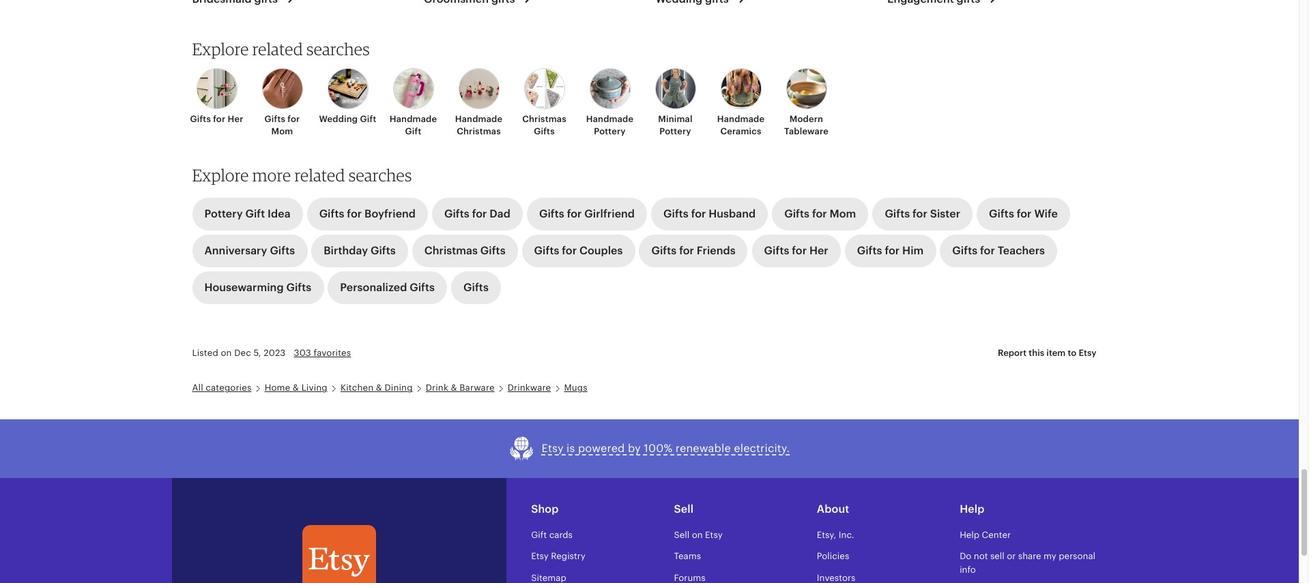 Task type: vqa. For each thing, say whether or not it's contained in the screenshot.
shops to the bottom
no



Task type: describe. For each thing, give the bounding box(es) containing it.
handmade gift
[[390, 114, 437, 137]]

explore for explore related searches
[[192, 39, 249, 59]]

report this item to etsy
[[998, 348, 1097, 359]]

gift cards link
[[531, 530, 573, 540]]

electricity.
[[734, 442, 790, 455]]

do not sell or share my personal info link
[[960, 552, 1096, 575]]

all categories link
[[192, 383, 252, 394]]

explore for explore more related searches
[[192, 165, 249, 186]]

report
[[998, 348, 1027, 359]]

handmade christmas
[[455, 114, 503, 137]]

not
[[974, 552, 988, 562]]

for for gifts for sister link
[[913, 208, 928, 221]]

for for gifts for him link
[[885, 245, 900, 258]]

handmade for pottery
[[586, 114, 634, 124]]

christmas gifts inside explore related searches region
[[522, 114, 566, 137]]

favorites
[[314, 348, 351, 358]]

all categories
[[192, 383, 252, 394]]

drinkware
[[508, 383, 551, 394]]

searches inside region
[[306, 39, 370, 59]]

inc.
[[839, 530, 854, 540]]

help center
[[960, 530, 1011, 540]]

gifts for couples link
[[522, 235, 635, 268]]

for inside gifts for mom
[[288, 114, 300, 124]]

0 horizontal spatial christmas gifts
[[424, 245, 506, 258]]

mugs link
[[564, 383, 588, 394]]

for for gifts for friends link
[[679, 245, 694, 258]]

modern
[[790, 114, 823, 124]]

powered
[[578, 442, 625, 455]]

etsy, inc.
[[817, 530, 854, 540]]

for for gifts for dad link at the left top of the page
[[472, 208, 487, 221]]

kitchen & dining link
[[341, 383, 413, 394]]

gifts for girlfriend
[[539, 208, 635, 221]]

0 vertical spatial gifts for mom link
[[254, 68, 311, 138]]

sell on etsy
[[674, 530, 723, 540]]

mugs
[[564, 383, 588, 394]]

sister
[[930, 208, 961, 221]]

teams
[[674, 552, 701, 562]]

explore related searches
[[192, 39, 370, 59]]

for for the rightmost gifts for mom link
[[812, 208, 827, 221]]

gifts for dad
[[444, 208, 511, 221]]

share
[[1018, 552, 1041, 562]]

ceramics
[[720, 126, 762, 137]]

friends
[[697, 245, 736, 258]]

for for gifts for wife link
[[1017, 208, 1032, 221]]

help for help
[[960, 503, 985, 516]]

listed
[[192, 348, 218, 358]]

do not sell or share my personal info
[[960, 552, 1096, 575]]

renewable
[[676, 442, 731, 455]]

gifts for girlfriend link
[[527, 198, 647, 231]]

gifts for wife link
[[977, 198, 1070, 231]]

gift cards
[[531, 530, 573, 540]]

etsy,
[[817, 530, 836, 540]]

idea
[[268, 208, 291, 221]]

303 favorites
[[294, 348, 351, 358]]

drink & barware
[[426, 383, 495, 394]]

forums link
[[674, 573, 706, 584]]

& for barware
[[451, 383, 457, 394]]

pottery gift idea
[[204, 208, 291, 221]]

1 horizontal spatial gifts for mom link
[[772, 198, 869, 231]]

gifts for him
[[857, 245, 924, 258]]

0 vertical spatial gifts for her link
[[188, 68, 245, 126]]

for for right gifts for her link
[[792, 245, 807, 258]]

for for gifts for girlfriend link
[[567, 208, 582, 221]]

investors
[[817, 573, 856, 584]]

birthday
[[324, 245, 368, 258]]

1 horizontal spatial mom
[[830, 208, 856, 221]]

etsy inside report this item to etsy "button"
[[1079, 348, 1097, 359]]

by
[[628, 442, 641, 455]]

gifts for mom inside explore related searches region
[[265, 114, 300, 137]]

gifts for boyfriend link
[[307, 198, 428, 231]]

etsy is powered by 100% renewable electricity.
[[542, 442, 790, 455]]

teachers
[[998, 245, 1045, 258]]

sell on etsy link
[[674, 530, 723, 540]]

handmade pottery link
[[581, 68, 639, 138]]

home & living
[[265, 383, 328, 394]]

drink
[[426, 383, 448, 394]]

report this item to etsy button
[[988, 342, 1107, 366]]

investors link
[[817, 573, 856, 584]]

on for sell
[[692, 530, 703, 540]]

gifts for wife
[[989, 208, 1058, 221]]

personalized gifts link
[[328, 272, 447, 305]]

kitchen
[[341, 383, 374, 394]]

modern tableware
[[784, 114, 829, 137]]

handmade ceramics
[[717, 114, 765, 137]]

couples
[[580, 245, 623, 258]]

sell for sell
[[674, 503, 694, 516]]



Task type: locate. For each thing, give the bounding box(es) containing it.
christmas inside handmade christmas
[[457, 126, 501, 137]]

0 horizontal spatial &
[[293, 383, 299, 394]]

housewarming gifts link
[[192, 272, 324, 305]]

anniversary gifts link
[[192, 235, 307, 268]]

0 horizontal spatial mom
[[271, 126, 293, 137]]

gift left idea
[[245, 208, 265, 221]]

1 horizontal spatial on
[[692, 530, 703, 540]]

living
[[301, 383, 328, 394]]

christmas up 'gifts' link
[[424, 245, 478, 258]]

personal
[[1059, 552, 1096, 562]]

gifts for her
[[190, 114, 243, 124], [764, 245, 829, 258]]

cards
[[549, 530, 573, 540]]

1 vertical spatial her
[[810, 245, 829, 258]]

100%
[[644, 442, 673, 455]]

or
[[1007, 552, 1016, 562]]

etsy inside etsy is powered by 100% renewable electricity. button
[[542, 442, 564, 455]]

0 vertical spatial help
[[960, 503, 985, 516]]

2 horizontal spatial pottery
[[660, 126, 691, 137]]

drink & barware link
[[426, 383, 495, 394]]

pottery
[[594, 126, 626, 137], [660, 126, 691, 137], [204, 208, 243, 221]]

sell for sell on etsy
[[674, 530, 690, 540]]

2023
[[264, 348, 286, 358]]

etsy registry
[[531, 552, 586, 562]]

gifts for him link
[[845, 235, 936, 268]]

gift for pottery
[[245, 208, 265, 221]]

christmas gifts down gifts for dad link at the left top of the page
[[424, 245, 506, 258]]

0 horizontal spatial gifts for her
[[190, 114, 243, 124]]

2 explore from the top
[[192, 165, 249, 186]]

1 vertical spatial gifts for mom link
[[772, 198, 869, 231]]

kitchen & dining
[[341, 383, 413, 394]]

about
[[817, 503, 849, 516]]

gifts for her inside explore related searches region
[[190, 114, 243, 124]]

do
[[960, 552, 972, 562]]

0 vertical spatial gifts for mom
[[265, 114, 300, 137]]

christmas gifts link up 'gifts' link
[[412, 235, 518, 268]]

minimal pottery link
[[647, 68, 704, 138]]

0 vertical spatial searches
[[306, 39, 370, 59]]

gifts for couples
[[534, 245, 623, 258]]

& right drink
[[451, 383, 457, 394]]

1 vertical spatial christmas gifts link
[[412, 235, 518, 268]]

& for living
[[293, 383, 299, 394]]

1 vertical spatial searches
[[349, 165, 412, 186]]

pottery left minimal pottery
[[594, 126, 626, 137]]

sell
[[990, 552, 1005, 562]]

1 vertical spatial gifts for her link
[[752, 235, 841, 268]]

sitemap link
[[531, 573, 566, 584]]

etsy right the to
[[1079, 348, 1097, 359]]

1 horizontal spatial gifts for her link
[[752, 235, 841, 268]]

gifts for sister
[[885, 208, 961, 221]]

gifts inside gifts for mom
[[265, 114, 285, 124]]

housewarming gifts
[[204, 281, 311, 294]]

him
[[903, 245, 924, 258]]

handmade pottery
[[586, 114, 634, 137]]

handmade right handmade gift
[[455, 114, 503, 124]]

for for gifts for teachers link
[[980, 245, 995, 258]]

5,
[[254, 348, 261, 358]]

etsy up sitemap link
[[531, 552, 549, 562]]

dad
[[490, 208, 511, 221]]

help up 'do'
[[960, 530, 980, 540]]

1 handmade from the left
[[390, 114, 437, 124]]

explore more related searches
[[192, 165, 412, 186]]

my
[[1044, 552, 1057, 562]]

gift inside handmade gift
[[405, 126, 421, 137]]

0 vertical spatial christmas gifts
[[522, 114, 566, 137]]

gifts for mom
[[265, 114, 300, 137], [784, 208, 856, 221]]

1 horizontal spatial gifts for her
[[764, 245, 829, 258]]

personalized
[[340, 281, 407, 294]]

0 horizontal spatial on
[[221, 348, 232, 358]]

0 vertical spatial christmas gifts link
[[516, 68, 573, 138]]

pottery for handmade pottery
[[594, 126, 626, 137]]

1 horizontal spatial gifts for mom
[[784, 208, 856, 221]]

listed on dec 5, 2023
[[192, 348, 286, 358]]

for for gifts for husband link
[[691, 208, 706, 221]]

pottery up anniversary
[[204, 208, 243, 221]]

christmas gifts right handmade christmas
[[522, 114, 566, 137]]

anniversary gifts
[[204, 245, 295, 258]]

handmade left minimal
[[586, 114, 634, 124]]

etsy left is
[[542, 442, 564, 455]]

mom inside gifts for mom
[[271, 126, 293, 137]]

0 vertical spatial mom
[[271, 126, 293, 137]]

help up help center
[[960, 503, 985, 516]]

christmas gifts link left handmade pottery link
[[516, 68, 573, 138]]

pottery down minimal
[[660, 126, 691, 137]]

mom up gifts for him link
[[830, 208, 856, 221]]

0 vertical spatial sell
[[674, 503, 694, 516]]

1 & from the left
[[293, 383, 299, 394]]

pottery inside handmade pottery
[[594, 126, 626, 137]]

1 horizontal spatial &
[[376, 383, 382, 394]]

explore inside explore related searches region
[[192, 39, 249, 59]]

2 horizontal spatial &
[[451, 383, 457, 394]]

help for help center
[[960, 530, 980, 540]]

wedding gift link
[[319, 68, 376, 126]]

gifts
[[190, 114, 211, 124], [265, 114, 285, 124], [534, 126, 555, 137], [319, 208, 344, 221], [444, 208, 470, 221], [539, 208, 564, 221], [664, 208, 689, 221], [784, 208, 810, 221], [885, 208, 910, 221], [989, 208, 1014, 221], [270, 245, 295, 258], [371, 245, 396, 258], [480, 245, 506, 258], [534, 245, 559, 258], [652, 245, 677, 258], [764, 245, 789, 258], [857, 245, 882, 258], [953, 245, 978, 258], [286, 281, 311, 294], [410, 281, 435, 294], [464, 281, 489, 294]]

housewarming
[[204, 281, 284, 294]]

1 vertical spatial christmas
[[457, 126, 501, 137]]

christmas right handmade gift
[[457, 126, 501, 137]]

2 vertical spatial christmas
[[424, 245, 478, 258]]

handmade inside 'link'
[[390, 114, 437, 124]]

handmade christmas link
[[450, 68, 508, 138]]

0 vertical spatial on
[[221, 348, 232, 358]]

1 explore from the top
[[192, 39, 249, 59]]

gifts for friends link
[[639, 235, 748, 268]]

303
[[294, 348, 311, 358]]

girlfriend
[[585, 208, 635, 221]]

gifts for sister link
[[873, 198, 973, 231]]

sell up the teams link
[[674, 530, 690, 540]]

searches up boyfriend at left top
[[349, 165, 412, 186]]

2 help from the top
[[960, 530, 980, 540]]

handmade up ceramics at the top right
[[717, 114, 765, 124]]

policies link
[[817, 552, 849, 562]]

on left dec
[[221, 348, 232, 358]]

info
[[960, 565, 976, 575]]

etsy, inc. link
[[817, 530, 854, 540]]

handmade right wedding gift on the left top of page
[[390, 114, 437, 124]]

gifts link
[[451, 272, 501, 305]]

1 vertical spatial mom
[[830, 208, 856, 221]]

1 vertical spatial on
[[692, 530, 703, 540]]

minimal pottery
[[658, 114, 693, 137]]

modern tableware link
[[778, 68, 835, 138]]

searches up wedding gift link
[[306, 39, 370, 59]]

0 horizontal spatial pottery
[[204, 208, 243, 221]]

dining
[[385, 383, 413, 394]]

barware
[[460, 383, 495, 394]]

etsy up the forums link
[[705, 530, 723, 540]]

birthday gifts
[[324, 245, 396, 258]]

categories
[[206, 383, 252, 394]]

wedding gift
[[319, 114, 376, 124]]

0 horizontal spatial her
[[228, 114, 243, 124]]

gift left the cards
[[531, 530, 547, 540]]

gift for wedding
[[360, 114, 376, 124]]

gift for handmade
[[405, 126, 421, 137]]

3 handmade from the left
[[586, 114, 634, 124]]

related
[[252, 39, 303, 59], [295, 165, 345, 186]]

0 vertical spatial explore
[[192, 39, 249, 59]]

2 & from the left
[[376, 383, 382, 394]]

her inside explore related searches region
[[228, 114, 243, 124]]

0 vertical spatial gifts for her
[[190, 114, 243, 124]]

303 favorites link
[[294, 348, 351, 358]]

1 horizontal spatial pottery
[[594, 126, 626, 137]]

1 vertical spatial christmas gifts
[[424, 245, 506, 258]]

0 horizontal spatial gifts for her link
[[188, 68, 245, 126]]

1 horizontal spatial christmas gifts
[[522, 114, 566, 137]]

handmade for christmas
[[455, 114, 503, 124]]

0 horizontal spatial gifts for mom
[[265, 114, 300, 137]]

christmas
[[522, 114, 566, 124], [457, 126, 501, 137], [424, 245, 478, 258]]

related inside region
[[252, 39, 303, 59]]

0 vertical spatial related
[[252, 39, 303, 59]]

0 vertical spatial her
[[228, 114, 243, 124]]

1 horizontal spatial her
[[810, 245, 829, 258]]

& for dining
[[376, 383, 382, 394]]

husband
[[709, 208, 756, 221]]

registry
[[551, 552, 586, 562]]

handmade gift link
[[385, 68, 442, 138]]

1 vertical spatial gifts for mom
[[784, 208, 856, 221]]

on up the teams link
[[692, 530, 703, 540]]

1 vertical spatial explore
[[192, 165, 249, 186]]

1 vertical spatial help
[[960, 530, 980, 540]]

& left dining
[[376, 383, 382, 394]]

dec
[[234, 348, 251, 358]]

gifts for husband link
[[651, 198, 768, 231]]

help center link
[[960, 530, 1011, 540]]

home & living link
[[265, 383, 328, 394]]

gifts for boyfriend
[[319, 208, 416, 221]]

0 vertical spatial christmas
[[522, 114, 566, 124]]

wife
[[1034, 208, 1058, 221]]

gift right wedding
[[360, 114, 376, 124]]

gifts for dad link
[[432, 198, 523, 231]]

1 vertical spatial related
[[295, 165, 345, 186]]

sell up sell on etsy
[[674, 503, 694, 516]]

all
[[192, 383, 203, 394]]

christmas right handmade christmas
[[522, 114, 566, 124]]

gifts for teachers link
[[940, 235, 1057, 268]]

& right the home on the left bottom
[[293, 383, 299, 394]]

gift
[[360, 114, 376, 124], [405, 126, 421, 137], [245, 208, 265, 221], [531, 530, 547, 540]]

handmade for gift
[[390, 114, 437, 124]]

3 & from the left
[[451, 383, 457, 394]]

explore related searches region
[[184, 39, 1115, 163]]

1 vertical spatial sell
[[674, 530, 690, 540]]

1 sell from the top
[[674, 503, 694, 516]]

etsy registry link
[[531, 552, 586, 562]]

1 vertical spatial gifts for her
[[764, 245, 829, 258]]

2 sell from the top
[[674, 530, 690, 540]]

on for listed
[[221, 348, 232, 358]]

gifts for friends
[[652, 245, 736, 258]]

pottery inside minimal pottery
[[660, 126, 691, 137]]

pottery for minimal pottery
[[660, 126, 691, 137]]

handmade
[[390, 114, 437, 124], [455, 114, 503, 124], [586, 114, 634, 124], [717, 114, 765, 124]]

shop
[[531, 503, 559, 516]]

gift left handmade christmas
[[405, 126, 421, 137]]

0 horizontal spatial gifts for mom link
[[254, 68, 311, 138]]

for for gifts for couples link
[[562, 245, 577, 258]]

center
[[982, 530, 1011, 540]]

handmade for ceramics
[[717, 114, 765, 124]]

4 handmade from the left
[[717, 114, 765, 124]]

for for the gifts for boyfriend link
[[347, 208, 362, 221]]

1 help from the top
[[960, 503, 985, 516]]

2 handmade from the left
[[455, 114, 503, 124]]

tableware
[[784, 126, 829, 137]]

her
[[228, 114, 243, 124], [810, 245, 829, 258]]

mom up more
[[271, 126, 293, 137]]

gifts for husband
[[664, 208, 756, 221]]



